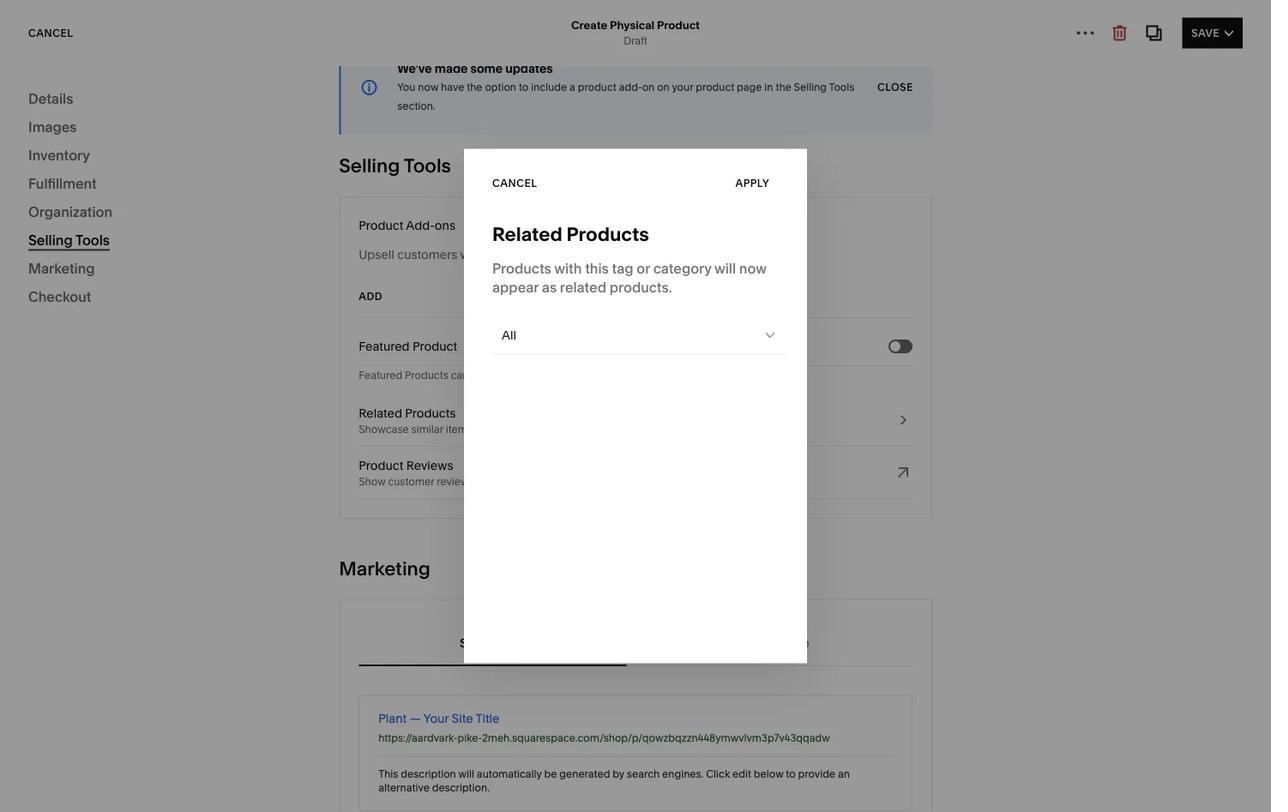 Task type: describe. For each thing, give the bounding box(es) containing it.
your inside 'related products showcase similar items on your product pages.'
[[490, 424, 512, 436]]

upsell customers with product add-ons directly on the product page.
[[359, 248, 750, 262]]

all
[[530, 476, 541, 488]]

title
[[476, 712, 500, 726]]

https://aardvark-
[[379, 733, 458, 745]]

in inside 'product reviews show customer reviews directly on all product pages. manage this feature in'
[[719, 476, 728, 488]]

we've
[[398, 61, 432, 76]]

your inside we've made some updates you now have the option to include a product add-on on your product page in the selling tools section.
[[672, 81, 694, 94]]

social
[[739, 636, 774, 651]]

products for featured products can be displayed in summary blocks on your page.
[[405, 369, 449, 382]]

product inside 'related products showcase similar items on your product pages.'
[[514, 424, 552, 436]]

your up the start
[[210, 193, 239, 210]]

seo and url button
[[364, 620, 631, 667]]

Search items… text field
[[57, 115, 307, 153]]

description
[[401, 769, 456, 781]]

checkout
[[28, 288, 91, 305]]

related for related products
[[493, 222, 563, 245]]

in inside we've made some updates you now have the option to include a product add-on on your product page in the selling tools section.
[[765, 81, 774, 94]]

some
[[471, 61, 503, 76]]

your down edit
[[742, 782, 767, 796]]

details
[[28, 90, 73, 107]]

made
[[435, 61, 468, 76]]

customer
[[388, 476, 435, 488]]

1 vertical spatial ons
[[562, 248, 583, 262]]

site.
[[770, 782, 793, 796]]

show
[[359, 476, 386, 488]]

save button
[[1183, 18, 1244, 48]]

your trial ends in 14 days. upgrade now to get the most out of your site.
[[395, 782, 793, 796]]

products for related products showcase similar items on your product pages.
[[405, 406, 456, 421]]

upgrade
[[538, 782, 588, 796]]

products
[[132, 193, 191, 210]]

this description will automatically be generated by search engines. click edit below to provide an alternative description.
[[379, 769, 850, 795]]

cancel for the bottom cancel button
[[493, 177, 538, 189]]

1 vertical spatial selling tools
[[28, 232, 110, 248]]

draft
[[624, 35, 648, 47]]

add-
[[406, 218, 435, 233]]

0 horizontal spatial all
[[28, 82, 53, 105]]

0 horizontal spatial add-
[[535, 248, 562, 262]]

tab list containing seo and url
[[359, 620, 913, 667]]

with inside products with this tag or category will now appear as related products.
[[555, 260, 582, 277]]

we've made some updates you now have the option to include a product add-on on your product page in the selling tools section.
[[398, 61, 855, 112]]

social share
[[739, 636, 810, 651]]

products for related products
[[567, 222, 650, 245]]

related products showcase similar items on your product pages.
[[359, 406, 587, 436]]

0 horizontal spatial your
[[395, 782, 420, 796]]

option
[[485, 81, 517, 94]]

plant
[[379, 712, 407, 726]]

displayed
[[487, 369, 534, 382]]

all inside all popup button
[[502, 328, 517, 342]]

to left the start
[[189, 237, 200, 252]]

store
[[48, 212, 82, 229]]

tag
[[612, 260, 634, 277]]

you
[[398, 81, 416, 94]]

product inside 'product reviews show customer reviews directly on all product pages. manage this feature in'
[[359, 459, 404, 473]]

social share button
[[641, 620, 908, 667]]

an
[[838, 769, 850, 781]]

updates
[[506, 61, 553, 76]]

create physical product draft
[[572, 18, 700, 47]]

directly inside 'product reviews show customer reviews directly on all product pages. manage this feature in'
[[477, 476, 513, 488]]

in left 14 on the bottom left
[[478, 782, 489, 796]]

page. for featured products can be displayed in summary blocks on your page.
[[670, 369, 698, 382]]

to inside this description will automatically be generated by search engines. click edit below to provide an alternative description.
[[786, 769, 796, 781]]

seo
[[460, 636, 484, 651]]

featured products can be displayed in summary blocks on your page.
[[359, 369, 698, 382]]

site
[[452, 712, 473, 726]]

categories
[[33, 31, 102, 44]]

featured product
[[359, 339, 458, 354]]

a
[[570, 81, 576, 94]]

0 vertical spatial be
[[471, 369, 484, 382]]

reviews
[[407, 459, 454, 473]]

to down by on the bottom left of page
[[618, 782, 629, 796]]

generated
[[560, 769, 611, 781]]

this
[[379, 769, 399, 781]]

products inside products with this tag or category will now appear as related products.
[[493, 260, 552, 277]]

related for related products showcase similar items on your product pages.
[[359, 406, 402, 421]]

2 vertical spatial selling
[[28, 232, 73, 248]]

1 horizontal spatial tab list
[[1087, 24, 1166, 51]]

engines.
[[663, 769, 704, 781]]

page. for upsell customers with product add-ons directly on the product page.
[[717, 248, 750, 262]]

manage
[[620, 476, 660, 488]]

below
[[754, 769, 784, 781]]

related products
[[493, 222, 650, 245]]

close
[[878, 81, 914, 94]]

close button
[[878, 72, 914, 103]]

first
[[117, 237, 138, 252]]

inventory
[[28, 147, 90, 163]]

images
[[28, 118, 77, 135]]

pages.
[[555, 424, 587, 436]]

product reviews show customer reviews directly on all product pages. manage this feature in
[[359, 459, 731, 488]]

in left summary
[[537, 369, 545, 382]]

0 vertical spatial marketing
[[28, 260, 95, 277]]

blocks
[[597, 369, 629, 382]]

will inside products with this tag or category will now appear as related products.
[[715, 260, 736, 277]]

can
[[451, 369, 469, 382]]

on down draft
[[643, 81, 655, 94]]

product up upsell
[[359, 218, 404, 233]]

add
[[359, 291, 383, 303]]

seo and url
[[460, 636, 535, 651]]

click
[[707, 769, 731, 781]]

now for your trial ends in 14 days. upgrade now to get the most out of your site.
[[591, 782, 615, 796]]

edit
[[733, 769, 752, 781]]

cancel for topmost cancel button
[[28, 27, 73, 39]]

plant — your site title https://aardvark-pike-2meh.squarespace.com/shop/p/qowzbqzzn448ymwvlvm3p7v43qqadw
[[379, 712, 831, 745]]

create inside create physical product draft
[[572, 18, 608, 32]]

ends
[[447, 782, 476, 796]]

chevron small down light icon image
[[764, 328, 778, 342]]

feature
[[683, 476, 717, 488]]

selling inside we've made some updates you now have the option to include a product add-on on your product page in the selling tools section.
[[794, 81, 827, 94]]

the right have
[[467, 81, 483, 94]]

product left the page
[[696, 81, 735, 94]]

1 horizontal spatial selling tools
[[339, 154, 451, 177]]

items
[[446, 424, 473, 436]]

related
[[560, 279, 607, 296]]

start
[[203, 237, 228, 252]]

add- inside we've made some updates you now have the option to include a product add-on on your product page in the selling tools section.
[[619, 81, 643, 94]]

create inside start adding products to your store create your first product to start selling.
[[48, 237, 86, 252]]

14
[[491, 782, 503, 796]]

1 vertical spatial cancel button
[[493, 168, 547, 199]]

apply button
[[736, 168, 779, 199]]

on down create physical product draft
[[658, 81, 670, 94]]



Task type: vqa. For each thing, say whether or not it's contained in the screenshot.
not linked
no



Task type: locate. For each thing, give the bounding box(es) containing it.
1 vertical spatial add-
[[535, 248, 562, 262]]

1 vertical spatial all
[[502, 328, 517, 342]]

product right first
[[141, 237, 186, 252]]

0 vertical spatial tools
[[830, 81, 855, 94]]

to up site.
[[786, 769, 796, 781]]

1 horizontal spatial ons
[[562, 248, 583, 262]]

0 horizontal spatial with
[[460, 248, 484, 262]]

1 vertical spatial this
[[663, 476, 680, 488]]

ons
[[435, 218, 456, 233], [562, 248, 583, 262]]

0 horizontal spatial selling
[[28, 232, 73, 248]]

selling tools up product add-ons
[[339, 154, 451, 177]]

featured down featured product
[[359, 369, 403, 382]]

trial
[[423, 782, 444, 796]]

1 vertical spatial be
[[545, 769, 557, 781]]

this inside 'product reviews show customer reviews directly on all product pages. manage this feature in'
[[663, 476, 680, 488]]

search
[[627, 769, 660, 781]]

cancel button up "related products"
[[493, 168, 547, 199]]

pages.
[[585, 476, 618, 488]]

1 vertical spatial selling
[[339, 154, 400, 177]]

0 horizontal spatial directly
[[477, 476, 513, 488]]

create left physical
[[572, 18, 608, 32]]

get
[[632, 782, 651, 796]]

0 vertical spatial selling
[[794, 81, 827, 94]]

similar
[[412, 424, 444, 436]]

pike-
[[458, 733, 482, 745]]

1 horizontal spatial page.
[[717, 248, 750, 262]]

1 horizontal spatial directly
[[586, 248, 628, 262]]

this left feature at the bottom of page
[[663, 476, 680, 488]]

1 horizontal spatial be
[[545, 769, 557, 781]]

tools down store on the left of the page
[[75, 232, 110, 248]]

1 horizontal spatial this
[[663, 476, 680, 488]]

add- down draft
[[619, 81, 643, 94]]

0 horizontal spatial cancel button
[[28, 18, 73, 48]]

related up "upsell customers with product add-ons directly on the product page."
[[493, 222, 563, 245]]

2 horizontal spatial tools
[[830, 81, 855, 94]]

0 horizontal spatial will
[[459, 769, 475, 781]]

products left can
[[405, 369, 449, 382]]

automatically
[[477, 769, 542, 781]]

to
[[519, 81, 529, 94], [194, 193, 208, 210], [189, 237, 200, 252], [786, 769, 796, 781], [618, 782, 629, 796]]

0 vertical spatial directly
[[586, 248, 628, 262]]

1 vertical spatial page.
[[670, 369, 698, 382]]

None checkbox
[[891, 342, 901, 352]]

or
[[637, 260, 650, 277]]

0 vertical spatial cancel
[[28, 27, 73, 39]]

with up related
[[555, 260, 582, 277]]

1 vertical spatial your
[[395, 782, 420, 796]]

most
[[675, 782, 704, 796]]

1 horizontal spatial cancel button
[[493, 168, 547, 199]]

days.
[[506, 782, 535, 796]]

selling tools down store on the left of the page
[[28, 232, 110, 248]]

2 horizontal spatial selling
[[794, 81, 827, 94]]

will
[[715, 260, 736, 277], [459, 769, 475, 781]]

customers
[[397, 248, 458, 262]]

as
[[542, 279, 557, 296]]

selling
[[794, 81, 827, 94], [339, 154, 400, 177], [28, 232, 73, 248]]

selling down store on the left of the page
[[28, 232, 73, 248]]

on
[[643, 81, 655, 94], [658, 81, 670, 94], [631, 248, 645, 262], [631, 369, 644, 382], [475, 424, 488, 436], [515, 476, 528, 488]]

tools
[[830, 81, 855, 94], [404, 154, 451, 177], [75, 232, 110, 248]]

product inside create physical product draft
[[657, 18, 700, 32]]

0 vertical spatial featured
[[359, 339, 410, 354]]

1 vertical spatial tools
[[404, 154, 451, 177]]

this up related
[[585, 260, 609, 277]]

reviews
[[437, 476, 474, 488]]

now right the you
[[418, 81, 439, 94]]

include
[[531, 81, 567, 94]]

product right all
[[544, 476, 583, 488]]

product left pages.
[[514, 424, 552, 436]]

1 vertical spatial create
[[48, 237, 86, 252]]

all
[[28, 82, 53, 105], [502, 328, 517, 342]]

have
[[441, 81, 465, 94]]

will up description.
[[459, 769, 475, 781]]

product inside 'product reviews show customer reviews directly on all product pages. manage this feature in'
[[544, 476, 583, 488]]

ons up customers
[[435, 218, 456, 233]]

now
[[418, 81, 439, 94], [740, 260, 767, 277], [591, 782, 615, 796]]

the right the page
[[776, 81, 792, 94]]

this
[[585, 260, 609, 277], [663, 476, 680, 488]]

be
[[471, 369, 484, 382], [545, 769, 557, 781]]

your inside plant — your site title https://aardvark-pike-2meh.squarespace.com/shop/p/qowzbqzzn448ymwvlvm3p7v43qqadw
[[424, 712, 449, 726]]

1 vertical spatial tab list
[[359, 620, 913, 667]]

create down store on the left of the page
[[48, 237, 86, 252]]

1 vertical spatial related
[[359, 406, 402, 421]]

selling up product add-ons
[[339, 154, 400, 177]]

products inside 'related products showcase similar items on your product pages.'
[[405, 406, 456, 421]]

upsell
[[359, 248, 395, 262]]

featured for featured product
[[359, 339, 410, 354]]

all up the "images"
[[28, 82, 53, 105]]

1 horizontal spatial add-
[[619, 81, 643, 94]]

0 horizontal spatial tools
[[75, 232, 110, 248]]

of
[[728, 782, 739, 796]]

products up similar
[[405, 406, 456, 421]]

will inside this description will automatically be generated by search engines. click edit below to provide an alternative description.
[[459, 769, 475, 781]]

related
[[493, 222, 563, 245], [359, 406, 402, 421]]

0 horizontal spatial ons
[[435, 218, 456, 233]]

description.
[[432, 782, 490, 795]]

selling right the page
[[794, 81, 827, 94]]

row group
[[0, 70, 340, 760]]

all up displayed
[[502, 328, 517, 342]]

this inside products with this tag or category will now appear as related products.
[[585, 260, 609, 277]]

start adding products to your store create your first product to start selling.
[[48, 193, 271, 252]]

marketing
[[28, 260, 95, 277], [339, 557, 431, 581]]

1 horizontal spatial will
[[715, 260, 736, 277]]

1 vertical spatial directly
[[477, 476, 513, 488]]

provide
[[799, 769, 836, 781]]

directly left or
[[586, 248, 628, 262]]

section.
[[398, 100, 436, 112]]

2 vertical spatial now
[[591, 782, 615, 796]]

add-
[[619, 81, 643, 94], [535, 248, 562, 262]]

0 vertical spatial add-
[[619, 81, 643, 94]]

0 vertical spatial cancel button
[[28, 18, 73, 48]]

cancel up details
[[28, 27, 73, 39]]

categories button
[[0, 19, 121, 57]]

with
[[460, 248, 484, 262], [555, 260, 582, 277]]

tab list
[[1087, 24, 1166, 51], [359, 620, 913, 667]]

1 horizontal spatial your
[[424, 712, 449, 726]]

2 vertical spatial tools
[[75, 232, 110, 248]]

1 horizontal spatial tools
[[404, 154, 451, 177]]

featured
[[359, 339, 410, 354], [359, 369, 403, 382]]

1 vertical spatial marketing
[[339, 557, 431, 581]]

products up appear
[[493, 260, 552, 277]]

now inside we've made some updates you now have the option to include a product add-on on your product page in the selling tools section.
[[418, 81, 439, 94]]

physical
[[610, 18, 655, 32]]

0 vertical spatial page.
[[717, 248, 750, 262]]

0 horizontal spatial be
[[471, 369, 484, 382]]

will right the "category"
[[715, 260, 736, 277]]

to down updates
[[519, 81, 529, 94]]

0 horizontal spatial create
[[48, 237, 86, 252]]

tools down section.
[[404, 154, 451, 177]]

now up chevron small down light icon
[[740, 260, 767, 277]]

to inside we've made some updates you now have the option to include a product add-on on your product page in the selling tools section.
[[519, 81, 529, 94]]

1 horizontal spatial related
[[493, 222, 563, 245]]

0 horizontal spatial related
[[359, 406, 402, 421]]

in right feature at the bottom of page
[[719, 476, 728, 488]]

featured for featured products can be displayed in summary blocks on your page.
[[359, 369, 403, 382]]

now down by on the bottom left of page
[[591, 782, 615, 796]]

page. down all popup button
[[670, 369, 698, 382]]

0 vertical spatial your
[[424, 712, 449, 726]]

cancel button up details
[[28, 18, 73, 48]]

products.
[[610, 279, 672, 296]]

0 vertical spatial related
[[493, 222, 563, 245]]

alternative
[[379, 782, 430, 795]]

page. right the "category"
[[717, 248, 750, 262]]

product up show
[[359, 459, 404, 473]]

product up appear
[[487, 248, 532, 262]]

1 vertical spatial cancel
[[493, 177, 538, 189]]

—
[[410, 712, 421, 726]]

now inside products with this tag or category will now appear as related products.
[[740, 260, 767, 277]]

0 vertical spatial selling tools
[[339, 154, 451, 177]]

product inside start adding products to your store create your first product to start selling.
[[141, 237, 186, 252]]

0 horizontal spatial now
[[418, 81, 439, 94]]

1 horizontal spatial cancel
[[493, 177, 538, 189]]

1 vertical spatial now
[[740, 260, 767, 277]]

cancel inside cancel button
[[493, 177, 538, 189]]

your right items
[[490, 424, 512, 436]]

1 vertical spatial will
[[459, 769, 475, 781]]

summary
[[548, 369, 594, 382]]

products
[[567, 222, 650, 245], [493, 260, 552, 277], [405, 369, 449, 382], [405, 406, 456, 421]]

directly
[[586, 248, 628, 262], [477, 476, 513, 488]]

appear
[[493, 279, 539, 296]]

in right the page
[[765, 81, 774, 94]]

featured down add button
[[359, 339, 410, 354]]

on up products.
[[631, 248, 645, 262]]

start
[[48, 193, 79, 210]]

0 horizontal spatial tab list
[[359, 620, 913, 667]]

0 vertical spatial ons
[[435, 218, 456, 233]]

directly right "reviews"
[[477, 476, 513, 488]]

ons down "related products"
[[562, 248, 583, 262]]

1 horizontal spatial create
[[572, 18, 608, 32]]

your right "blocks"
[[646, 369, 668, 382]]

your left the page
[[672, 81, 694, 94]]

1 horizontal spatial selling
[[339, 154, 400, 177]]

0 vertical spatial all
[[28, 82, 53, 105]]

save
[[1192, 27, 1220, 39]]

apply
[[736, 177, 770, 189]]

and
[[487, 636, 509, 651]]

product up can
[[413, 339, 458, 354]]

2 horizontal spatial now
[[740, 260, 767, 277]]

url
[[512, 636, 535, 651]]

0 horizontal spatial selling tools
[[28, 232, 110, 248]]

add- down "related products"
[[535, 248, 562, 262]]

the
[[467, 81, 483, 94], [776, 81, 792, 94], [648, 248, 667, 262], [654, 782, 672, 796]]

0 vertical spatial create
[[572, 18, 608, 32]]

0 horizontal spatial marketing
[[28, 260, 95, 277]]

your left first
[[89, 237, 114, 252]]

1 horizontal spatial all
[[502, 328, 517, 342]]

related up showcase
[[359, 406, 402, 421]]

0 vertical spatial now
[[418, 81, 439, 94]]

selling.
[[231, 237, 271, 252]]

your right —
[[424, 712, 449, 726]]

on right "blocks"
[[631, 369, 644, 382]]

the up products.
[[648, 248, 667, 262]]

product right a
[[578, 81, 617, 94]]

0 vertical spatial tab list
[[1087, 24, 1166, 51]]

0 vertical spatial will
[[715, 260, 736, 277]]

products up tag
[[567, 222, 650, 245]]

product right physical
[[657, 18, 700, 32]]

on inside 'related products showcase similar items on your product pages.'
[[475, 424, 488, 436]]

be right can
[[471, 369, 484, 382]]

on right items
[[475, 424, 488, 436]]

1 horizontal spatial with
[[555, 260, 582, 277]]

tools inside we've made some updates you now have the option to include a product add-on on your product page in the selling tools section.
[[830, 81, 855, 94]]

be inside this description will automatically be generated by search engines. click edit below to provide an alternative description.
[[545, 769, 557, 781]]

be up upgrade
[[545, 769, 557, 781]]

to right products
[[194, 193, 208, 210]]

products with this tag or category will now appear as related products.
[[493, 260, 767, 296]]

on left all
[[515, 476, 528, 488]]

0 vertical spatial this
[[585, 260, 609, 277]]

1 featured from the top
[[359, 339, 410, 354]]

all button
[[493, 315, 787, 355]]

with right customers
[[460, 248, 484, 262]]

1 vertical spatial featured
[[359, 369, 403, 382]]

now for products with this tag or category will now appear as related products.
[[740, 260, 767, 277]]

tools left close
[[830, 81, 855, 94]]

out
[[707, 782, 725, 796]]

add button
[[359, 282, 383, 312]]

selling tools
[[339, 154, 451, 177], [28, 232, 110, 248]]

cancel up "related products"
[[493, 177, 538, 189]]

adding
[[83, 193, 129, 210]]

2 featured from the top
[[359, 369, 403, 382]]

the right get
[[654, 782, 672, 796]]

showcase
[[359, 424, 409, 436]]

0 horizontal spatial page.
[[670, 369, 698, 382]]

product add-ons
[[359, 218, 456, 233]]

product right or
[[669, 248, 715, 262]]

1 horizontal spatial now
[[591, 782, 615, 796]]

your down the this
[[395, 782, 420, 796]]

share
[[777, 636, 810, 651]]

0 horizontal spatial cancel
[[28, 27, 73, 39]]

fulfillment
[[28, 175, 97, 192]]

1 horizontal spatial marketing
[[339, 557, 431, 581]]

0 horizontal spatial this
[[585, 260, 609, 277]]

page
[[737, 81, 763, 94]]

on inside 'product reviews show customer reviews directly on all product pages. manage this feature in'
[[515, 476, 528, 488]]

category
[[654, 260, 712, 277]]

related inside 'related products showcase similar items on your product pages.'
[[359, 406, 402, 421]]



